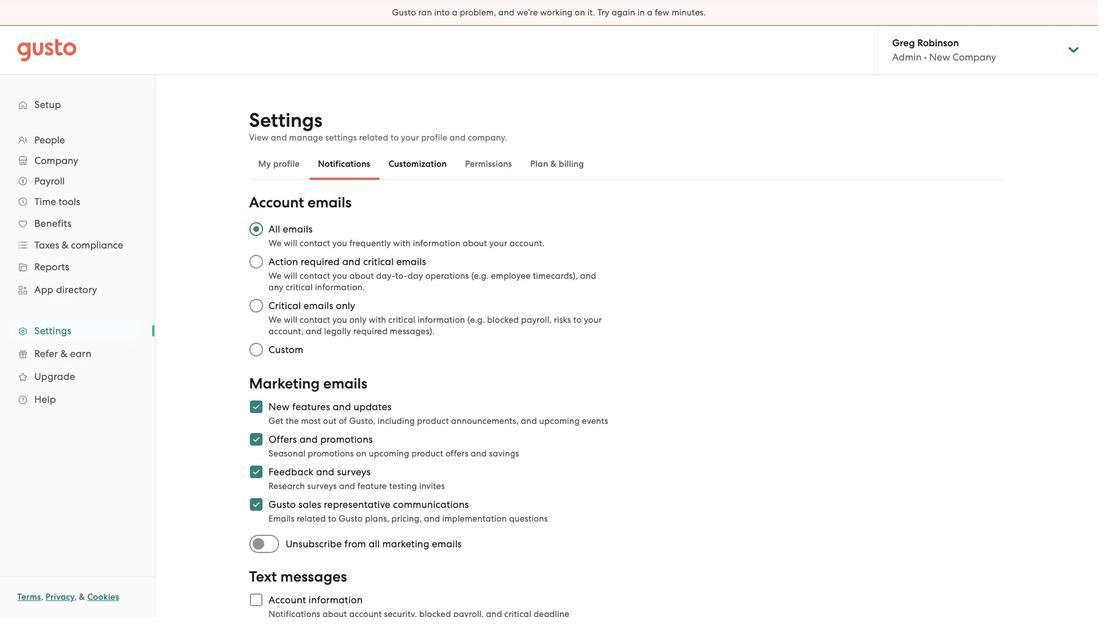 Task type: vqa. For each thing, say whether or not it's contained in the screenshot.
second will from the bottom
yes



Task type: describe. For each thing, give the bounding box(es) containing it.
gusto sales representative communications
[[269, 499, 469, 511]]

research surveys and feature testing invites
[[269, 482, 445, 492]]

permissions button
[[456, 150, 521, 178]]

text messages
[[249, 569, 347, 586]]

(e.g. inside "we will contact you only with critical information (e.g. blocked payroll, risks to your account, and legally required messages)."
[[468, 315, 485, 326]]

related inside settings view and manage settings related to your profile and company.
[[359, 133, 389, 143]]

refer & earn
[[34, 348, 92, 360]]

0 vertical spatial only
[[336, 300, 355, 312]]

All emails radio
[[243, 217, 269, 242]]

get
[[269, 417, 284, 427]]

gusto,
[[349, 417, 376, 427]]

about inside we will contact you about day-to-day operations (e.g. employee timecards), and any critical information.
[[350, 271, 374, 281]]

your inside "we will contact you only with critical information (e.g. blocked payroll, risks to your account, and legally required messages)."
[[584, 315, 602, 326]]

legally
[[324, 327, 351, 337]]

help
[[34, 394, 56, 406]]

seasonal
[[269, 449, 306, 459]]

critical inside "we will contact you only with critical information (e.g. blocked payroll, risks to your account, and legally required messages)."
[[389, 315, 416, 326]]

0 vertical spatial product
[[417, 417, 449, 427]]

and inside we will contact you about day-to-day operations (e.g. employee timecards), and any critical information.
[[580, 271, 596, 281]]

reports
[[34, 261, 69, 273]]

manage
[[289, 133, 323, 143]]

critical inside we will contact you about day-to-day operations (e.g. employee timecards), and any critical information.
[[286, 283, 313, 293]]

gusto navigation element
[[0, 75, 154, 430]]

upgrade
[[34, 371, 75, 383]]

account information
[[269, 595, 363, 606]]

gusto for gusto ran into a problem, and we're working on it. try again in a few minutes.
[[392, 7, 416, 18]]

reports link
[[11, 257, 143, 277]]

custom
[[269, 344, 304, 356]]

in
[[638, 7, 645, 18]]

gusto for gusto sales representative communications
[[269, 499, 296, 511]]

we for action
[[269, 271, 282, 281]]

customization button
[[380, 150, 456, 178]]

admin
[[893, 51, 922, 63]]

messages).
[[390, 327, 435, 337]]

action required and critical emails
[[269, 256, 426, 268]]

0 horizontal spatial on
[[356, 449, 367, 459]]

directory
[[56, 284, 97, 296]]

payroll
[[34, 176, 65, 187]]

features
[[292, 402, 330, 413]]

account,
[[269, 327, 304, 337]]

app
[[34, 284, 54, 296]]

and left company.
[[450, 133, 466, 143]]

earn
[[70, 348, 92, 360]]

all emails
[[269, 224, 313, 235]]

tools
[[59, 196, 80, 208]]

account for account emails
[[249, 194, 304, 212]]

announcements,
[[451, 417, 519, 427]]

out
[[323, 417, 337, 427]]

2 a from the left
[[647, 7, 653, 18]]

0 vertical spatial information
[[413, 239, 461, 249]]

view
[[249, 133, 269, 143]]

billing
[[559, 159, 584, 169]]

Feedback and surveys checkbox
[[243, 460, 269, 485]]

terms
[[17, 593, 41, 603]]

1 , from the left
[[41, 593, 43, 603]]

cookies button
[[87, 591, 119, 605]]

settings view and manage settings related to your profile and company.
[[249, 109, 507, 143]]

you for only
[[333, 315, 347, 326]]

few
[[655, 7, 670, 18]]

home image
[[17, 39, 77, 62]]

taxes & compliance
[[34, 240, 123, 251]]

account.
[[510, 239, 545, 249]]

all
[[369, 539, 380, 550]]

messages
[[281, 569, 347, 586]]

2 vertical spatial information
[[309, 595, 363, 606]]

we will contact you frequently with information about your account.
[[269, 239, 545, 249]]

critical
[[269, 300, 301, 312]]

marketing emails
[[249, 375, 367, 393]]

minutes.
[[672, 7, 706, 18]]

and down communications
[[424, 514, 440, 525]]

Offers and promotions checkbox
[[243, 427, 269, 453]]

information inside "we will contact you only with critical information (e.g. blocked payroll, risks to your account, and legally required messages)."
[[418, 315, 465, 326]]

greg
[[893, 37, 915, 49]]

information.
[[315, 283, 365, 293]]

(e.g. inside we will contact you about day-to-day operations (e.g. employee timecards), and any critical information.
[[471, 271, 489, 281]]

implementation
[[442, 514, 507, 525]]

profile inside my profile button
[[273, 159, 300, 169]]

and left "we're"
[[499, 7, 515, 18]]

unsubscribe from all marketing emails
[[286, 539, 462, 550]]

to inside settings view and manage settings related to your profile and company.
[[391, 133, 399, 143]]

0 horizontal spatial upcoming
[[369, 449, 409, 459]]

we will contact you about day-to-day operations (e.g. employee timecards), and any critical information.
[[269, 271, 596, 293]]

my profile
[[258, 159, 300, 169]]

any
[[269, 283, 284, 293]]

cookies
[[87, 593, 119, 603]]

refer
[[34, 348, 58, 360]]

plans,
[[365, 514, 389, 525]]

Account information checkbox
[[243, 588, 269, 613]]

emails for marketing emails
[[323, 375, 367, 393]]

privacy link
[[46, 593, 74, 603]]

feedback
[[269, 467, 314, 478]]

settings tabs tab list
[[249, 148, 1004, 180]]

your inside settings view and manage settings related to your profile and company.
[[401, 133, 419, 143]]

emails for account emails
[[308, 194, 352, 212]]

my
[[258, 159, 271, 169]]

0 vertical spatial promotions
[[320, 434, 373, 446]]

help link
[[11, 390, 143, 410]]

problem,
[[460, 7, 496, 18]]

Gusto sales representative communications checkbox
[[243, 493, 269, 518]]

greg robinson admin • new company
[[893, 37, 997, 63]]

& left the cookies
[[79, 593, 85, 603]]

frequently
[[350, 239, 391, 249]]

will for critical
[[284, 315, 297, 326]]

get the most out of gusto, including product announcements, and upcoming events
[[269, 417, 608, 427]]

and up of
[[333, 402, 351, 413]]

we will contact you only with critical information (e.g. blocked payroll, risks to your account, and legally required messages).
[[269, 315, 602, 337]]

employee
[[491, 271, 531, 281]]

1 you from the top
[[333, 239, 347, 249]]

privacy
[[46, 593, 74, 603]]

sales
[[299, 499, 321, 511]]

and right view
[[271, 133, 287, 143]]

permissions
[[465, 159, 512, 169]]

testing
[[389, 482, 417, 492]]

0 horizontal spatial related
[[297, 514, 326, 525]]

offers
[[269, 434, 297, 446]]

all
[[269, 224, 280, 235]]

Unsubscribe from all marketing emails checkbox
[[249, 532, 286, 557]]

offers
[[446, 449, 469, 459]]

new features and updates
[[269, 402, 392, 413]]

you for and
[[333, 271, 347, 281]]

new inside greg robinson admin • new company
[[930, 51, 950, 63]]

savings
[[489, 449, 519, 459]]



Task type: locate. For each thing, give the bounding box(es) containing it.
contact for all
[[300, 239, 330, 249]]

operations
[[425, 271, 469, 281]]

1 vertical spatial with
[[369, 315, 386, 326]]

2 vertical spatial gusto
[[339, 514, 363, 525]]

1 vertical spatial on
[[356, 449, 367, 459]]

gusto up emails on the left of the page
[[269, 499, 296, 511]]

contact inside we will contact you about day-to-day operations (e.g. employee timecards), and any critical information.
[[300, 271, 330, 281]]

your right risks
[[584, 315, 602, 326]]

robinson
[[918, 37, 959, 49]]

setup link
[[11, 94, 143, 115]]

(e.g. left employee
[[471, 271, 489, 281]]

1 vertical spatial related
[[297, 514, 326, 525]]

you up action required and critical emails on the top of the page
[[333, 239, 347, 249]]

required up information.
[[301, 256, 340, 268]]

pricing,
[[392, 514, 422, 525]]

account emails
[[249, 194, 352, 212]]

to up customization button
[[391, 133, 399, 143]]

0 vertical spatial we
[[269, 239, 282, 249]]

0 horizontal spatial your
[[401, 133, 419, 143]]

0 vertical spatial settings
[[249, 109, 322, 132]]

and up representative
[[339, 482, 355, 492]]

about up operations
[[463, 239, 487, 249]]

1 horizontal spatial on
[[575, 7, 585, 18]]

1 horizontal spatial related
[[359, 133, 389, 143]]

people
[[34, 134, 65, 146]]

product right including
[[417, 417, 449, 427]]

app directory
[[34, 284, 97, 296]]

on left it.
[[575, 7, 585, 18]]

new down robinson
[[930, 51, 950, 63]]

0 horizontal spatial profile
[[273, 159, 300, 169]]

2 vertical spatial contact
[[300, 315, 330, 326]]

from
[[345, 539, 366, 550]]

0 vertical spatial required
[[301, 256, 340, 268]]

0 vertical spatial critical
[[363, 256, 394, 268]]

1 vertical spatial only
[[350, 315, 367, 326]]

, left the cookies
[[74, 593, 77, 603]]

app directory link
[[11, 280, 143, 300]]

Action required and critical emails radio
[[243, 249, 269, 275]]

communications
[[393, 499, 469, 511]]

critical up messages).
[[389, 315, 416, 326]]

and inside "we will contact you only with critical information (e.g. blocked payroll, risks to your account, and legally required messages)."
[[306, 327, 322, 337]]

gusto
[[392, 7, 416, 18], [269, 499, 296, 511], [339, 514, 363, 525]]

will up account,
[[284, 315, 297, 326]]

a right in
[[647, 7, 653, 18]]

0 vertical spatial related
[[359, 133, 389, 143]]

you inside "we will contact you only with critical information (e.g. blocked payroll, risks to your account, and legally required messages)."
[[333, 315, 347, 326]]

list containing people
[[0, 130, 154, 411]]

profile
[[421, 133, 447, 143], [273, 159, 300, 169]]

emails
[[269, 514, 295, 525]]

1 vertical spatial company
[[34, 155, 78, 166]]

customization
[[389, 159, 447, 169]]

will down action
[[284, 271, 297, 281]]

upcoming down including
[[369, 449, 409, 459]]

taxes
[[34, 240, 59, 251]]

2 vertical spatial you
[[333, 315, 347, 326]]

1 vertical spatial critical
[[286, 283, 313, 293]]

1 vertical spatial new
[[269, 402, 290, 413]]

gusto left ran
[[392, 7, 416, 18]]

gusto ran into a problem, and we're working on it. try again in a few minutes.
[[392, 7, 706, 18]]

events
[[582, 417, 608, 427]]

1 vertical spatial you
[[333, 271, 347, 281]]

0 vertical spatial account
[[249, 194, 304, 212]]

your left account. in the top left of the page
[[490, 239, 508, 249]]

profile right my
[[273, 159, 300, 169]]

we inside "we will contact you only with critical information (e.g. blocked payroll, risks to your account, and legally required messages)."
[[269, 315, 282, 326]]

terms link
[[17, 593, 41, 603]]

setup
[[34, 99, 61, 110]]

and right the offers
[[471, 449, 487, 459]]

emails for critical emails only
[[304, 300, 333, 312]]

required inside "we will contact you only with critical information (e.g. blocked payroll, risks to your account, and legally required messages)."
[[353, 327, 388, 337]]

1 vertical spatial about
[[350, 271, 374, 281]]

1 horizontal spatial ,
[[74, 593, 77, 603]]

profile up customization at left
[[421, 133, 447, 143]]

settings up manage
[[249, 109, 322, 132]]

we're
[[517, 7, 538, 18]]

emails down implementation
[[432, 539, 462, 550]]

1 horizontal spatial settings
[[249, 109, 322, 132]]

with right frequently
[[393, 239, 411, 249]]

product
[[417, 417, 449, 427], [412, 449, 443, 459]]

you inside we will contact you about day-to-day operations (e.g. employee timecards), and any critical information.
[[333, 271, 347, 281]]

account
[[249, 194, 304, 212], [269, 595, 306, 606]]

0 vertical spatial your
[[401, 133, 419, 143]]

with for critical emails only
[[369, 315, 386, 326]]

ran
[[419, 7, 432, 18]]

surveys up research surveys and feature testing invites
[[337, 467, 371, 478]]

& right plan
[[551, 159, 557, 169]]

product left the offers
[[412, 449, 443, 459]]

0 vertical spatial (e.g.
[[471, 271, 489, 281]]

Critical emails only radio
[[243, 293, 269, 319]]

and right announcements,
[[521, 417, 537, 427]]

on down gusto,
[[356, 449, 367, 459]]

will for action
[[284, 271, 297, 281]]

2 vertical spatial will
[[284, 315, 297, 326]]

you up legally
[[333, 315, 347, 326]]

1 horizontal spatial new
[[930, 51, 950, 63]]

1 horizontal spatial about
[[463, 239, 487, 249]]

account up the all
[[249, 194, 304, 212]]

1 vertical spatial gusto
[[269, 499, 296, 511]]

surveys down feedback and surveys
[[307, 482, 337, 492]]

1 will from the top
[[284, 239, 297, 249]]

working
[[540, 7, 573, 18]]

feedback and surveys
[[269, 467, 371, 478]]

your
[[401, 133, 419, 143], [490, 239, 508, 249], [584, 315, 602, 326]]

time tools
[[34, 196, 80, 208]]

3 contact from the top
[[300, 315, 330, 326]]

we up any
[[269, 271, 282, 281]]

(e.g. left blocked
[[468, 315, 485, 326]]

contact down all emails
[[300, 239, 330, 249]]

a right into
[[452, 7, 458, 18]]

& inside dropdown button
[[62, 240, 69, 251]]

day
[[408, 271, 423, 281]]

& inside button
[[551, 159, 557, 169]]

you up information.
[[333, 271, 347, 281]]

company down robinson
[[953, 51, 997, 63]]

0 vertical spatial surveys
[[337, 467, 371, 478]]

3 you from the top
[[333, 315, 347, 326]]

0 vertical spatial on
[[575, 7, 585, 18]]

only inside "we will contact you only with critical information (e.g. blocked payroll, risks to your account, and legally required messages)."
[[350, 315, 367, 326]]

will inside we will contact you about day-to-day operations (e.g. employee timecards), and any critical information.
[[284, 271, 297, 281]]

& for earn
[[61, 348, 68, 360]]

1 horizontal spatial to
[[391, 133, 399, 143]]

2 will from the top
[[284, 271, 297, 281]]

information up messages).
[[418, 315, 465, 326]]

benefits
[[34, 218, 72, 229]]

0 vertical spatial about
[[463, 239, 487, 249]]

and down offers and promotions on the left bottom of page
[[316, 467, 335, 478]]

of
[[339, 417, 347, 427]]

settings up refer
[[34, 326, 71, 337]]

2 horizontal spatial your
[[584, 315, 602, 326]]

unsubscribe
[[286, 539, 342, 550]]

payroll,
[[521, 315, 552, 326]]

0 horizontal spatial new
[[269, 402, 290, 413]]

emails for all emails
[[283, 224, 313, 235]]

2 we from the top
[[269, 271, 282, 281]]

plan & billing button
[[521, 150, 593, 178]]

2 horizontal spatial gusto
[[392, 7, 416, 18]]

contact
[[300, 239, 330, 249], [300, 271, 330, 281], [300, 315, 330, 326]]

1 horizontal spatial your
[[490, 239, 508, 249]]

refer & earn link
[[11, 344, 143, 364]]

only down information.
[[336, 300, 355, 312]]

1 horizontal spatial profile
[[421, 133, 447, 143]]

action
[[269, 256, 298, 268]]

1 vertical spatial settings
[[34, 326, 71, 337]]

time tools button
[[11, 192, 143, 212]]

blocked
[[487, 315, 519, 326]]

we for all
[[269, 239, 282, 249]]

only up legally
[[350, 315, 367, 326]]

1 horizontal spatial gusto
[[339, 514, 363, 525]]

1 vertical spatial promotions
[[308, 449, 354, 459]]

1 vertical spatial upcoming
[[369, 449, 409, 459]]

offers and promotions
[[269, 434, 373, 446]]

marketing
[[383, 539, 430, 550]]

1 vertical spatial account
[[269, 595, 306, 606]]

to right risks
[[574, 315, 582, 326]]

plan
[[531, 159, 548, 169]]

settings inside settings view and manage settings related to your profile and company.
[[249, 109, 322, 132]]

1 vertical spatial (e.g.
[[468, 315, 485, 326]]

upcoming left events
[[539, 417, 580, 427]]

0 horizontal spatial company
[[34, 155, 78, 166]]

emails
[[308, 194, 352, 212], [283, 224, 313, 235], [396, 256, 426, 268], [304, 300, 333, 312], [323, 375, 367, 393], [432, 539, 462, 550]]

2 , from the left
[[74, 593, 77, 603]]

including
[[378, 417, 415, 427]]

taxes & compliance button
[[11, 235, 143, 256]]

a
[[452, 7, 458, 18], [647, 7, 653, 18]]

1 vertical spatial information
[[418, 315, 465, 326]]

account for account information
[[269, 595, 306, 606]]

settings for settings view and manage settings related to your profile and company.
[[249, 109, 322, 132]]

2 vertical spatial to
[[328, 514, 337, 525]]

2 vertical spatial we
[[269, 315, 282, 326]]

about down action required and critical emails on the top of the page
[[350, 271, 374, 281]]

marketing
[[249, 375, 320, 393]]

emails up day
[[396, 256, 426, 268]]

1 vertical spatial will
[[284, 271, 297, 281]]

New features and updates checkbox
[[243, 395, 269, 420]]

with down day- at the top of page
[[369, 315, 386, 326]]

gusto down representative
[[339, 514, 363, 525]]

seasonal promotions on upcoming product offers and savings
[[269, 449, 519, 459]]

emails up new features and updates at the bottom of page
[[323, 375, 367, 393]]

critical up day- at the top of page
[[363, 256, 394, 268]]

emails down information.
[[304, 300, 333, 312]]

1 horizontal spatial required
[[353, 327, 388, 337]]

3 we from the top
[[269, 315, 282, 326]]

2 you from the top
[[333, 271, 347, 281]]

required
[[301, 256, 340, 268], [353, 327, 388, 337]]

we up account,
[[269, 315, 282, 326]]

0 horizontal spatial gusto
[[269, 499, 296, 511]]

my profile button
[[249, 150, 309, 178]]

& left 'earn'
[[61, 348, 68, 360]]

with for all emails
[[393, 239, 411, 249]]

settings inside settings link
[[34, 326, 71, 337]]

to inside "we will contact you only with critical information (e.g. blocked payroll, risks to your account, and legally required messages)."
[[574, 315, 582, 326]]

settings for settings
[[34, 326, 71, 337]]

and left legally
[[306, 327, 322, 337]]

you
[[333, 239, 347, 249], [333, 271, 347, 281], [333, 315, 347, 326]]

will inside "we will contact you only with critical information (e.g. blocked payroll, risks to your account, and legally required messages)."
[[284, 315, 297, 326]]

timecards),
[[533, 271, 578, 281]]

related right settings
[[359, 133, 389, 143]]

and down frequently
[[342, 256, 361, 268]]

1 vertical spatial contact
[[300, 271, 330, 281]]

1 we from the top
[[269, 239, 282, 249]]

upcoming
[[539, 417, 580, 427], [369, 449, 409, 459]]

0 vertical spatial gusto
[[392, 7, 416, 18]]

profile inside settings view and manage settings related to your profile and company.
[[421, 133, 447, 143]]

Custom radio
[[243, 338, 269, 363]]

0 horizontal spatial settings
[[34, 326, 71, 337]]

1 a from the left
[[452, 7, 458, 18]]

contact inside "we will contact you only with critical information (e.g. blocked payroll, risks to your account, and legally required messages)."
[[300, 315, 330, 326]]

contact down critical emails only
[[300, 315, 330, 326]]

new up get
[[269, 402, 290, 413]]

to down representative
[[328, 514, 337, 525]]

0 vertical spatial will
[[284, 239, 297, 249]]

1 vertical spatial product
[[412, 449, 443, 459]]

the
[[286, 417, 299, 427]]

2 horizontal spatial to
[[574, 315, 582, 326]]

terms , privacy , & cookies
[[17, 593, 119, 603]]

information up operations
[[413, 239, 461, 249]]

into
[[434, 7, 450, 18]]

2 vertical spatial your
[[584, 315, 602, 326]]

we for critical
[[269, 315, 282, 326]]

company.
[[468, 133, 507, 143]]

with inside "we will contact you only with critical information (e.g. blocked payroll, risks to your account, and legally required messages)."
[[369, 315, 386, 326]]

promotions down offers and promotions on the left bottom of page
[[308, 449, 354, 459]]

0 horizontal spatial to
[[328, 514, 337, 525]]

emails right the all
[[283, 224, 313, 235]]

0 vertical spatial you
[[333, 239, 347, 249]]

promotions down of
[[320, 434, 373, 446]]

1 vertical spatial surveys
[[307, 482, 337, 492]]

0 vertical spatial company
[[953, 51, 997, 63]]

account down text messages
[[269, 595, 306, 606]]

plan & billing
[[531, 159, 584, 169]]

0 vertical spatial contact
[[300, 239, 330, 249]]

2 contact from the top
[[300, 271, 330, 281]]

company inside company dropdown button
[[34, 155, 78, 166]]

emails down the notifications button on the left
[[308, 194, 352, 212]]

contact up information.
[[300, 271, 330, 281]]

1 horizontal spatial a
[[647, 7, 653, 18]]

, left the privacy
[[41, 593, 43, 603]]

critical up critical emails only
[[286, 283, 313, 293]]

day-
[[376, 271, 395, 281]]

company button
[[11, 150, 143, 171]]

0 horizontal spatial with
[[369, 315, 386, 326]]

1 horizontal spatial company
[[953, 51, 997, 63]]

and down most
[[300, 434, 318, 446]]

about
[[463, 239, 487, 249], [350, 271, 374, 281]]

benefits link
[[11, 213, 143, 234]]

related down sales at the bottom
[[297, 514, 326, 525]]

1 vertical spatial we
[[269, 271, 282, 281]]

0 horizontal spatial about
[[350, 271, 374, 281]]

& for compliance
[[62, 240, 69, 251]]

0 vertical spatial new
[[930, 51, 950, 63]]

2 vertical spatial critical
[[389, 315, 416, 326]]

0 horizontal spatial ,
[[41, 593, 43, 603]]

list
[[0, 130, 154, 411]]

0 vertical spatial profile
[[421, 133, 447, 143]]

,
[[41, 593, 43, 603], [74, 593, 77, 603]]

upgrade link
[[11, 367, 143, 387]]

3 will from the top
[[284, 315, 297, 326]]

1 vertical spatial profile
[[273, 159, 300, 169]]

compliance
[[71, 240, 123, 251]]

we down the all
[[269, 239, 282, 249]]

& right taxes
[[62, 240, 69, 251]]

company inside greg robinson admin • new company
[[953, 51, 997, 63]]

required right legally
[[353, 327, 388, 337]]

1 vertical spatial your
[[490, 239, 508, 249]]

information down messages
[[309, 595, 363, 606]]

contact for critical
[[300, 315, 330, 326]]

most
[[301, 417, 321, 427]]

& for billing
[[551, 159, 557, 169]]

1 vertical spatial to
[[574, 315, 582, 326]]

0 vertical spatial to
[[391, 133, 399, 143]]

1 vertical spatial required
[[353, 327, 388, 337]]

will down all emails
[[284, 239, 297, 249]]

feature
[[358, 482, 387, 492]]

0 horizontal spatial required
[[301, 256, 340, 268]]

contact for action
[[300, 271, 330, 281]]

surveys
[[337, 467, 371, 478], [307, 482, 337, 492]]

your up customization button
[[401, 133, 419, 143]]

company down 'people'
[[34, 155, 78, 166]]

0 horizontal spatial a
[[452, 7, 458, 18]]

will for all
[[284, 239, 297, 249]]

0 vertical spatial with
[[393, 239, 411, 249]]

and right timecards),
[[580, 271, 596, 281]]

1 horizontal spatial with
[[393, 239, 411, 249]]

1 contact from the top
[[300, 239, 330, 249]]

new
[[930, 51, 950, 63], [269, 402, 290, 413]]

try
[[598, 7, 610, 18]]

invites
[[419, 482, 445, 492]]

with
[[393, 239, 411, 249], [369, 315, 386, 326]]

0 vertical spatial upcoming
[[539, 417, 580, 427]]

1 horizontal spatial upcoming
[[539, 417, 580, 427]]

to-
[[395, 271, 408, 281]]

we inside we will contact you about day-to-day operations (e.g. employee timecards), and any critical information.
[[269, 271, 282, 281]]



